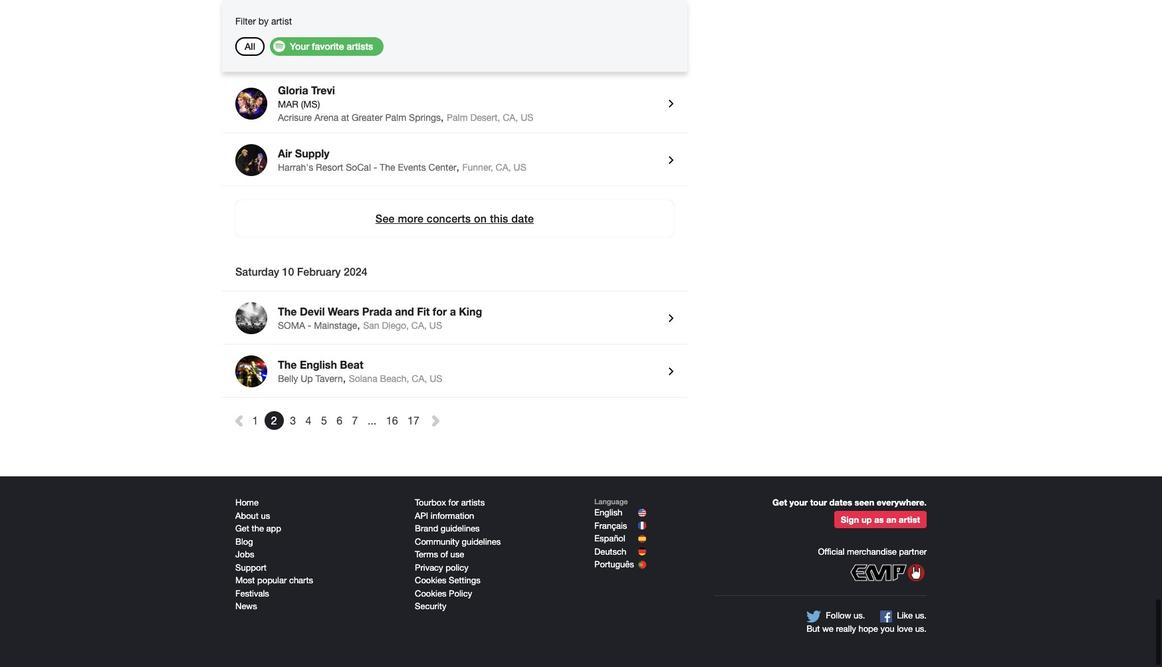 Task type: describe. For each thing, give the bounding box(es) containing it.
security link
[[415, 602, 447, 612]]

supply
[[295, 147, 330, 160]]

festivals
[[235, 589, 269, 599]]

most popular charts link
[[235, 576, 313, 586]]

, inside "air supply harrah's resort socal - the events center , funner, ca, us"
[[457, 161, 460, 173]]

filter
[[235, 16, 256, 27]]

home about us get the app blog jobs support most popular charts festivals news
[[235, 498, 313, 612]]

twitter image
[[807, 611, 822, 623]]

follow
[[826, 611, 852, 621]]

home link
[[235, 498, 259, 508]]

tourbox
[[415, 498, 446, 508]]

ca, inside "air supply harrah's resort socal - the events center , funner, ca, us"
[[496, 162, 511, 173]]

gloria trevi live image
[[235, 88, 267, 120]]

português
[[595, 560, 634, 570]]

your favorite artists button
[[270, 37, 384, 56]]

solana
[[349, 374, 378, 384]]

language
[[595, 498, 628, 506]]

your
[[290, 41, 309, 52]]

of
[[441, 550, 448, 560]]

concerts
[[427, 212, 471, 225]]

belly up tavern link
[[278, 374, 343, 384]]

see more concerts on this date
[[376, 212, 534, 225]]

2024
[[344, 265, 368, 278]]

app
[[266, 524, 281, 534]]

the inside "air supply harrah's resort socal - the events center , funner, ca, us"
[[380, 162, 395, 173]]

sign up as an artist link
[[835, 512, 927, 529]]

acrisure arena at greater palm springs link
[[278, 112, 441, 123]]

brand guidelines link
[[415, 524, 480, 534]]

mar
[[278, 99, 299, 110]]

the english beat belly up tavern , solana beach, ca, us
[[278, 358, 443, 384]]

like
[[897, 611, 913, 621]]

us. for like us.
[[916, 611, 927, 621]]

4
[[306, 415, 312, 427]]

api information link
[[415, 511, 474, 521]]

up
[[862, 515, 872, 525]]

blog link
[[235, 537, 253, 547]]

cookies settings link
[[415, 576, 481, 586]]

settings
[[449, 576, 481, 586]]

popular
[[257, 576, 287, 586]]

, inside the devil wears prada and fit for a king soma - mainstage , san diego, ca, us
[[357, 319, 360, 331]]

festivals link
[[235, 589, 269, 599]]

soma
[[278, 321, 305, 331]]

policy
[[446, 563, 469, 573]]

português link
[[595, 560, 634, 570]]

us. for follow us.
[[854, 611, 866, 621]]

17 link
[[404, 412, 423, 430]]

6 link
[[333, 412, 346, 430]]

an
[[887, 515, 897, 525]]

belly
[[278, 374, 298, 384]]

desert,
[[471, 112, 500, 123]]

arena
[[315, 112, 339, 123]]

the
[[252, 524, 264, 534]]

the devil wears prada live image
[[235, 303, 267, 335]]

events
[[398, 162, 426, 173]]

see more concerts on this date link
[[235, 200, 674, 237]]

greater
[[352, 112, 383, 123]]

facebook image
[[881, 611, 893, 623]]

funner,
[[463, 162, 493, 173]]

policy
[[449, 589, 472, 599]]

and
[[395, 305, 414, 318]]

acrisure
[[278, 112, 312, 123]]

diego,
[[382, 321, 409, 331]]

ca, inside gloria trevi mar (ms) acrisure arena at greater palm springs , palm desert, ca, us
[[503, 112, 518, 123]]

at
[[341, 112, 349, 123]]

us inside the devil wears prada and fit for a king soma - mainstage , san diego, ca, us
[[430, 321, 442, 331]]

see
[[376, 212, 395, 225]]

gloria
[[278, 84, 308, 96]]

artists for favorite
[[347, 41, 373, 52]]

...
[[368, 415, 377, 427]]

your favorite artists
[[290, 41, 373, 52]]

- inside "air supply harrah's resort socal - the events center , funner, ca, us"
[[374, 162, 377, 173]]

beach,
[[380, 374, 409, 384]]

prada
[[362, 305, 392, 318]]

love
[[897, 624, 913, 634]]

socal
[[346, 162, 371, 173]]

favorite
[[312, 41, 344, 52]]

us inside gloria trevi mar (ms) acrisure arena at greater palm springs , palm desert, ca, us
[[521, 112, 534, 123]]

filter by artist
[[235, 16, 292, 27]]

for inside the tourbox for artists api information brand guidelines community guidelines terms of use privacy policy cookies settings cookies policy security
[[449, 498, 459, 508]]

the for belly
[[278, 358, 297, 371]]

more
[[398, 212, 424, 225]]

the devil wears prada and fit for a king link
[[278, 305, 658, 320]]

community guidelines link
[[415, 537, 501, 547]]

official merchandise partner
[[818, 548, 927, 558]]

air
[[278, 147, 292, 160]]

2 palm from the left
[[447, 112, 468, 123]]

cookies policy link
[[415, 589, 472, 599]]

page 2 element
[[265, 412, 284, 430]]

sign
[[841, 515, 860, 525]]

blog
[[235, 537, 253, 547]]

5 link
[[318, 412, 330, 430]]

3
[[290, 415, 296, 427]]

seen
[[855, 498, 875, 508]]

air supply live image
[[235, 144, 267, 176]]

, inside the english beat belly up tavern , solana beach, ca, us
[[343, 372, 346, 384]]

français link
[[595, 521, 627, 531]]

dates
[[830, 498, 853, 508]]

about
[[235, 511, 259, 521]]

ca, inside the english beat belly up tavern , solana beach, ca, us
[[412, 374, 427, 384]]

february
[[297, 265, 341, 278]]

king
[[459, 305, 482, 318]]

tourbox for artists link
[[415, 498, 485, 508]]



Task type: vqa. For each thing, say whether or not it's contained in the screenshot.
friday in the Jordan elliott Friday 9 February 2024 7:00 PM EST
no



Task type: locate. For each thing, give the bounding box(es) containing it.
1 palm from the left
[[385, 112, 406, 123]]

6
[[337, 415, 343, 427]]

cookies up security link
[[415, 589, 447, 599]]

, left funner,
[[457, 161, 460, 173]]

jobs link
[[235, 550, 254, 560]]

the inside the english beat belly up tavern , solana beach, ca, us
[[278, 358, 297, 371]]

0 horizontal spatial -
[[308, 321, 311, 331]]

0 vertical spatial artists
[[347, 41, 373, 52]]

community
[[415, 537, 460, 547]]

english for the
[[300, 358, 337, 371]]

palm
[[385, 112, 406, 123], [447, 112, 468, 123]]

0 vertical spatial -
[[374, 162, 377, 173]]

palm left desert,
[[447, 112, 468, 123]]

(ms)
[[301, 99, 320, 110]]

1 vertical spatial cookies
[[415, 589, 447, 599]]

emp image
[[849, 562, 927, 584]]

soma - mainstage link
[[278, 321, 357, 331]]

2 vertical spatial the
[[278, 358, 297, 371]]

for left a
[[433, 305, 447, 318]]

we
[[823, 624, 834, 634]]

deutsch
[[595, 547, 627, 557]]

2 cookies from the top
[[415, 589, 447, 599]]

us down fit
[[430, 321, 442, 331]]

support
[[235, 563, 267, 573]]

date
[[512, 212, 534, 225]]

official
[[818, 548, 845, 558]]

tourbox for artists api information brand guidelines community guidelines terms of use privacy policy cookies settings cookies policy security
[[415, 498, 501, 612]]

0 vertical spatial artist
[[271, 16, 292, 27]]

ca, right desert,
[[503, 112, 518, 123]]

1 vertical spatial artist
[[899, 515, 921, 525]]

1 horizontal spatial get
[[773, 498, 787, 508]]

partner
[[899, 548, 927, 558]]

, down beat
[[343, 372, 346, 384]]

get the app link
[[235, 524, 281, 534]]

resort
[[316, 162, 343, 173]]

but
[[807, 624, 820, 634]]

0 vertical spatial the
[[380, 162, 395, 173]]

0 horizontal spatial artist
[[271, 16, 292, 27]]

español link
[[595, 534, 626, 544]]

1 vertical spatial get
[[235, 524, 249, 534]]

us. up but we really hope you love us.
[[854, 611, 866, 621]]

-
[[374, 162, 377, 173], [308, 321, 311, 331]]

saturday 10 february 2024
[[235, 265, 368, 278]]

jobs
[[235, 550, 254, 560]]

0 horizontal spatial palm
[[385, 112, 406, 123]]

artists inside the tourbox for artists api information brand guidelines community guidelines terms of use privacy policy cookies settings cookies policy security
[[461, 498, 485, 508]]

english inside language english français español deutsch português
[[595, 508, 623, 518]]

for up information
[[449, 498, 459, 508]]

get inside home about us get the app blog jobs support most popular charts festivals news
[[235, 524, 249, 534]]

fit
[[417, 305, 430, 318]]

,
[[441, 111, 444, 123], [457, 161, 460, 173], [357, 319, 360, 331], [343, 372, 346, 384]]

us inside the english beat belly up tavern , solana beach, ca, us
[[430, 374, 443, 384]]

the inside the devil wears prada and fit for a king soma - mainstage , san diego, ca, us
[[278, 305, 297, 318]]

artist inside sign up as an artist link
[[899, 515, 921, 525]]

10
[[282, 265, 294, 278]]

for
[[433, 305, 447, 318], [449, 498, 459, 508]]

palm right greater
[[385, 112, 406, 123]]

ca, right funner,
[[496, 162, 511, 173]]

1 horizontal spatial for
[[449, 498, 459, 508]]

1 vertical spatial english
[[595, 508, 623, 518]]

, left san
[[357, 319, 360, 331]]

cookies
[[415, 576, 447, 586], [415, 589, 447, 599]]

artist
[[271, 16, 292, 27], [899, 515, 921, 525]]

api
[[415, 511, 428, 521]]

everywhere.
[[877, 498, 927, 508]]

us. down like us.
[[916, 624, 927, 634]]

artists up information
[[461, 498, 485, 508]]

guidelines up use
[[462, 537, 501, 547]]

0 horizontal spatial artists
[[347, 41, 373, 52]]

the left "events"
[[380, 162, 395, 173]]

hope
[[859, 624, 878, 634]]

saturday
[[235, 265, 279, 278]]

the devil wears prada and fit for a king soma - mainstage , san diego, ca, us
[[278, 305, 482, 331]]

1 vertical spatial the
[[278, 305, 297, 318]]

0 vertical spatial get
[[773, 498, 787, 508]]

1 vertical spatial guidelines
[[462, 537, 501, 547]]

as
[[875, 515, 884, 525]]

1 horizontal spatial artist
[[899, 515, 921, 525]]

5
[[321, 415, 327, 427]]

1 vertical spatial for
[[449, 498, 459, 508]]

english for language
[[595, 508, 623, 518]]

the for prada
[[278, 305, 297, 318]]

up
[[301, 374, 313, 384]]

1
[[252, 415, 258, 427]]

artist right an in the right of the page
[[899, 515, 921, 525]]

, left desert,
[[441, 111, 444, 123]]

san
[[363, 321, 380, 331]]

0 vertical spatial english
[[300, 358, 337, 371]]

english down language
[[595, 508, 623, 518]]

us. right the 'like'
[[916, 611, 927, 621]]

your
[[790, 498, 808, 508]]

the up soma
[[278, 305, 297, 318]]

most
[[235, 576, 255, 586]]

1 vertical spatial artists
[[461, 498, 485, 508]]

guidelines up community guidelines link
[[441, 524, 480, 534]]

0 horizontal spatial get
[[235, 524, 249, 534]]

ca, inside the devil wears prada and fit for a king soma - mainstage , san diego, ca, us
[[412, 321, 427, 331]]

privacy policy link
[[415, 563, 469, 573]]

7 link
[[349, 412, 362, 430]]

us right funner,
[[514, 162, 527, 173]]

the
[[380, 162, 395, 173], [278, 305, 297, 318], [278, 358, 297, 371]]

a
[[450, 305, 456, 318]]

get up blog
[[235, 524, 249, 534]]

, inside gloria trevi mar (ms) acrisure arena at greater palm springs , palm desert, ca, us
[[441, 111, 444, 123]]

0 horizontal spatial for
[[433, 305, 447, 318]]

- down devil
[[308, 321, 311, 331]]

the up belly
[[278, 358, 297, 371]]

ca, down fit
[[412, 321, 427, 331]]

español
[[595, 534, 626, 544]]

the english beat live image
[[235, 356, 267, 388]]

brand
[[415, 524, 438, 534]]

english inside the english beat belly up tavern , solana beach, ca, us
[[300, 358, 337, 371]]

like us.
[[897, 611, 927, 621]]

english up belly up tavern link
[[300, 358, 337, 371]]

by
[[259, 16, 269, 27]]

0 vertical spatial cookies
[[415, 576, 447, 586]]

ca,
[[503, 112, 518, 123], [496, 162, 511, 173], [412, 321, 427, 331], [412, 374, 427, 384]]

3 link
[[287, 412, 299, 430]]

artists inside button
[[347, 41, 373, 52]]

language english français español deutsch português
[[595, 498, 634, 570]]

artists right favorite
[[347, 41, 373, 52]]

us right desert,
[[521, 112, 534, 123]]

cookies down "privacy"
[[415, 576, 447, 586]]

artist right the by at the left of page
[[271, 16, 292, 27]]

security
[[415, 602, 447, 612]]

use
[[451, 550, 464, 560]]

0 vertical spatial for
[[433, 305, 447, 318]]

home
[[235, 498, 259, 508]]

1 horizontal spatial english
[[595, 508, 623, 518]]

1 horizontal spatial artists
[[461, 498, 485, 508]]

us down "the english beat" link
[[430, 374, 443, 384]]

0 horizontal spatial english
[[300, 358, 337, 371]]

4 link
[[302, 412, 315, 430]]

- inside the devil wears prada and fit for a king soma - mainstage , san diego, ca, us
[[308, 321, 311, 331]]

1 vertical spatial -
[[308, 321, 311, 331]]

privacy
[[415, 563, 443, 573]]

1 horizontal spatial -
[[374, 162, 377, 173]]

us.
[[854, 611, 866, 621], [916, 611, 927, 621], [916, 624, 927, 634]]

for inside the devil wears prada and fit for a king soma - mainstage , san diego, ca, us
[[433, 305, 447, 318]]

ca, right beach,
[[412, 374, 427, 384]]

harrah's
[[278, 162, 313, 173]]

sign up as an artist
[[841, 515, 921, 525]]

gloria trevi mar (ms) acrisure arena at greater palm springs , palm desert, ca, us
[[278, 84, 534, 123]]

news link
[[235, 602, 257, 612]]

- right socal
[[374, 162, 377, 173]]

get left your
[[773, 498, 787, 508]]

tour
[[811, 498, 827, 508]]

information
[[431, 511, 474, 521]]

1 horizontal spatial palm
[[447, 112, 468, 123]]

us inside "air supply harrah's resort socal - the events center , funner, ca, us"
[[514, 162, 527, 173]]

pagination navigation
[[235, 412, 688, 430]]

artists for for
[[461, 498, 485, 508]]

follow us.
[[826, 611, 866, 621]]

us
[[261, 511, 270, 521]]

0 vertical spatial guidelines
[[441, 524, 480, 534]]

1 cookies from the top
[[415, 576, 447, 586]]

tavern
[[316, 374, 343, 384]]

this
[[490, 212, 509, 225]]



